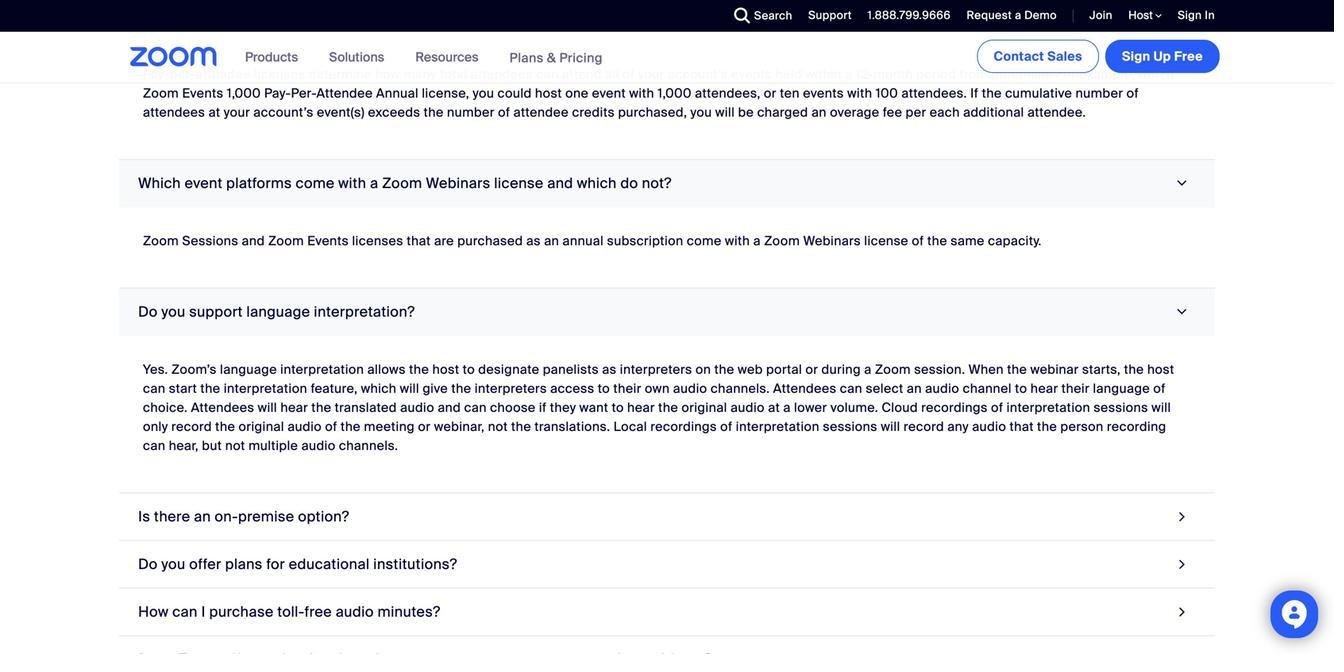 Task type: locate. For each thing, give the bounding box(es) containing it.
event down the all
[[592, 85, 626, 102]]

1 vertical spatial original
[[239, 419, 284, 435]]

audio right multiple
[[302, 438, 336, 454]]

the right when
[[1007, 361, 1027, 378]]

0 vertical spatial attendees
[[773, 380, 837, 397]]

2 record from the left
[[904, 419, 944, 435]]

right image inside the which event platforms come with a zoom webinars license and which do not? dropdown button
[[1172, 176, 1193, 191]]

hear up local
[[627, 399, 655, 416]]

meetings navigation
[[974, 32, 1223, 76]]

plans
[[225, 556, 263, 574]]

0 horizontal spatial original
[[239, 419, 284, 435]]

sessions
[[1094, 399, 1149, 416], [823, 419, 878, 435]]

interpreters
[[620, 361, 692, 378], [475, 380, 547, 397]]

toll-
[[277, 603, 305, 622]]

products button
[[245, 32, 305, 83]]

the right if at the right top of the page
[[982, 85, 1002, 102]]

can up webinar,
[[464, 399, 487, 416]]

1,000
[[227, 85, 261, 102], [658, 85, 692, 102]]

2 horizontal spatial and
[[547, 174, 573, 193]]

1 vertical spatial your
[[224, 104, 250, 121]]

sign in link
[[1166, 0, 1223, 32], [1178, 8, 1215, 23]]

1 horizontal spatial host
[[535, 85, 562, 102]]

1 horizontal spatial or
[[764, 85, 777, 102]]

pricing
[[560, 49, 603, 66]]

0 vertical spatial original
[[682, 399, 727, 416]]

that left are
[[407, 233, 431, 249]]

0 vertical spatial number
[[1076, 85, 1124, 102]]

select
[[866, 380, 904, 397]]

1 horizontal spatial interpreters
[[620, 361, 692, 378]]

as
[[526, 233, 541, 249], [602, 361, 617, 378]]

their left own
[[614, 380, 642, 397]]

attendees,
[[695, 85, 761, 102]]

hear up multiple
[[281, 399, 308, 416]]

their
[[614, 380, 642, 397], [1062, 380, 1090, 397]]

100
[[876, 85, 898, 102]]

not down choose
[[488, 419, 508, 435]]

1 vertical spatial do
[[138, 556, 158, 574]]

when
[[969, 361, 1004, 378]]

interpretation up feature,
[[280, 361, 364, 378]]

1 horizontal spatial your
[[638, 66, 665, 83]]

language right the support
[[247, 303, 310, 321]]

for
[[1056, 66, 1076, 83]]

attendee
[[196, 66, 251, 83], [514, 104, 569, 121]]

language down starts,
[[1093, 380, 1150, 397]]

banner containing contact sales
[[111, 32, 1223, 84]]

can left i
[[172, 603, 198, 622]]

do up yes.
[[138, 303, 158, 321]]

2 their from the left
[[1062, 380, 1090, 397]]

purchase
[[209, 603, 274, 622]]

interpretation up multiple
[[224, 380, 308, 397]]

resources
[[416, 49, 479, 66]]

and right sessions on the left top
[[242, 233, 265, 249]]

1 vertical spatial events
[[803, 85, 844, 102]]

0 horizontal spatial events
[[182, 85, 224, 102]]

will inside pay-per-attendee licenses determine how many total attendees can attend all of your account's events held within a 12-month period from purchase. for example, with a zoom events 1,000 pay-per-attendee annual license, you could host one event with 1,000 attendees, or ten events with 100 attendees. if the cumulative number of attendees at your account's event(s) exceeds the number of attendee credits purchased, you will be charged an overage fee per each additional attendee.
[[716, 104, 735, 121]]

hear down webinar
[[1031, 380, 1059, 397]]

audio down give
[[400, 399, 434, 416]]

zoom inside pay-per-attendee licenses determine how many total attendees can attend all of your account's events held within a 12-month period from purchase. for example, with a zoom events 1,000 pay-per-attendee annual license, you could host one event with 1,000 attendees, or ten events with 100 attendees. if the cumulative number of attendees at your account's event(s) exceeds the number of attendee credits purchased, you will be charged an overage fee per each additional attendee.
[[143, 85, 179, 102]]

search
[[754, 8, 793, 23]]

0 vertical spatial license
[[494, 174, 544, 193]]

1 horizontal spatial channels.
[[711, 380, 770, 397]]

and
[[547, 174, 573, 193], [242, 233, 265, 249], [438, 399, 461, 416]]

recordings
[[922, 399, 988, 416], [651, 419, 717, 435]]

0 horizontal spatial event
[[185, 174, 223, 193]]

translations.
[[535, 419, 610, 435]]

0 vertical spatial account's
[[668, 66, 728, 83]]

1 vertical spatial at
[[768, 399, 780, 416]]

choice.
[[143, 399, 188, 416]]

channels.
[[711, 380, 770, 397], [339, 438, 398, 454]]

0 vertical spatial at
[[209, 104, 220, 121]]

events
[[731, 66, 772, 83], [803, 85, 844, 102]]

interpretation down lower
[[736, 419, 820, 435]]

additional
[[964, 104, 1025, 121]]

1 horizontal spatial hear
[[627, 399, 655, 416]]

do down 'is'
[[138, 556, 158, 574]]

licenses inside pay-per-attendee licenses determine how many total attendees can attend all of your account's events held within a 12-month period from purchase. for example, with a zoom events 1,000 pay-per-attendee annual license, you could host one event with 1,000 attendees, or ten events with 100 attendees. if the cumulative number of attendees at your account's event(s) exceeds the number of attendee credits purchased, you will be charged an overage fee per each additional attendee.
[[254, 66, 305, 83]]

1 horizontal spatial their
[[1062, 380, 1090, 397]]

the up give
[[409, 361, 429, 378]]

join
[[1090, 8, 1113, 23]]

1 vertical spatial license
[[864, 233, 909, 249]]

sign left up
[[1122, 48, 1151, 65]]

the down zoom's
[[200, 380, 220, 397]]

if
[[539, 399, 547, 416]]

licenses down which event platforms come with a zoom webinars license and which do not?
[[352, 233, 403, 249]]

right image
[[1172, 176, 1193, 191], [1175, 506, 1190, 528], [1175, 554, 1190, 575], [1175, 602, 1190, 623]]

attendee
[[317, 85, 373, 102]]

channel
[[963, 380, 1012, 397]]

0 vertical spatial webinars
[[426, 174, 491, 193]]

the down choose
[[511, 419, 531, 435]]

attendees up could
[[471, 66, 533, 83]]

1 vertical spatial events
[[307, 233, 349, 249]]

or left webinar,
[[418, 419, 431, 435]]

0 horizontal spatial account's
[[254, 104, 314, 121]]

1 horizontal spatial license
[[864, 233, 909, 249]]

licenses down products
[[254, 66, 305, 83]]

audio right free
[[336, 603, 374, 622]]

and up annual
[[547, 174, 573, 193]]

0 vertical spatial licenses
[[254, 66, 305, 83]]

how
[[138, 603, 169, 622]]

recordings down own
[[651, 419, 717, 435]]

number down 'license,'
[[447, 104, 495, 121]]

sessions up the 'recording' at bottom
[[1094, 399, 1149, 416]]

the
[[982, 85, 1002, 102], [424, 104, 444, 121], [928, 233, 948, 249], [409, 361, 429, 378], [715, 361, 735, 378], [1007, 361, 1027, 378], [1124, 361, 1144, 378], [200, 380, 220, 397], [451, 380, 471, 397], [312, 399, 332, 416], [658, 399, 678, 416], [215, 419, 235, 435], [341, 419, 361, 435], [511, 419, 531, 435], [1037, 419, 1057, 435]]

will up the 'recording' at bottom
[[1152, 399, 1171, 416]]

original up multiple
[[239, 419, 284, 435]]

license
[[494, 174, 544, 193], [864, 233, 909, 249]]

interpreters down designate
[[475, 380, 547, 397]]

1 vertical spatial sign
[[1122, 48, 1151, 65]]

support link
[[797, 0, 856, 32], [809, 8, 852, 23]]

attendees up lower
[[773, 380, 837, 397]]

do
[[138, 303, 158, 321], [138, 556, 158, 574]]

0 horizontal spatial record
[[171, 419, 212, 435]]

with
[[1139, 66, 1164, 83], [629, 85, 654, 102], [848, 85, 873, 102], [338, 174, 366, 193], [725, 233, 750, 249]]

0 horizontal spatial at
[[209, 104, 220, 121]]

0 horizontal spatial that
[[407, 233, 431, 249]]

2 vertical spatial language
[[1093, 380, 1150, 397]]

sessions down volume.
[[823, 419, 878, 435]]

audio down web
[[731, 399, 765, 416]]

0 vertical spatial and
[[547, 174, 573, 193]]

1 horizontal spatial 1,000
[[658, 85, 692, 102]]

in
[[1205, 8, 1215, 23]]

0 vertical spatial pay-
[[143, 66, 170, 83]]

1 vertical spatial come
[[687, 233, 722, 249]]

annual
[[376, 85, 419, 102]]

0 vertical spatial sign
[[1178, 8, 1202, 23]]

1 horizontal spatial events
[[803, 85, 844, 102]]

will
[[716, 104, 735, 121], [400, 380, 419, 397], [258, 399, 277, 416], [1152, 399, 1171, 416], [881, 419, 901, 435]]

events
[[182, 85, 224, 102], [307, 233, 349, 249]]

events up attendees,
[[731, 66, 772, 83]]

any
[[948, 419, 969, 435]]

an left 'on-'
[[194, 508, 211, 526]]

join link left the host
[[1078, 0, 1117, 32]]

channels. down meeting
[[339, 438, 398, 454]]

audio down session.
[[926, 380, 960, 397]]

1 vertical spatial attendees
[[191, 399, 254, 416]]

is there an on-premise option?
[[138, 508, 349, 526]]

can left attend
[[536, 66, 559, 83]]

events down the within
[[803, 85, 844, 102]]

at down the zoom logo
[[209, 104, 220, 121]]

the down own
[[658, 399, 678, 416]]

you left offer
[[161, 556, 186, 574]]

0 horizontal spatial licenses
[[254, 66, 305, 83]]

which down allows
[[361, 380, 397, 397]]

1,000 up purchased,
[[658, 85, 692, 102]]

host right starts,
[[1148, 361, 1175, 378]]

your up purchased,
[[638, 66, 665, 83]]

as inside yes. zoom's language interpretation allows the host to designate panelists as interpreters on the web portal or during a zoom session. when the webinar starts, the host can start the interpretation feature, which will give the interpreters access to their own audio channels. attendees can select an audio channel to hear their language of choice. attendees will hear the translated audio and can choose if they want to hear the original audio at a lower volume. cloud recordings of interpretation sessions will only record the original audio of the meeting or webinar, not the translations. local recordings of interpretation sessions will record any audio that the person recording can hear, but not multiple audio channels.
[[602, 361, 617, 378]]

0 vertical spatial attendee
[[196, 66, 251, 83]]

event(s)
[[317, 104, 365, 121]]

0 horizontal spatial attendee
[[196, 66, 251, 83]]

1 horizontal spatial webinars
[[804, 233, 861, 249]]

hear
[[1031, 380, 1059, 397], [281, 399, 308, 416], [627, 399, 655, 416]]

annual
[[563, 233, 604, 249]]

1 vertical spatial and
[[242, 233, 265, 249]]

own
[[645, 380, 670, 397]]

language
[[247, 303, 310, 321], [220, 361, 277, 378], [1093, 380, 1150, 397]]

at left lower
[[768, 399, 780, 416]]

1 horizontal spatial and
[[438, 399, 461, 416]]

a
[[1015, 8, 1022, 23], [845, 66, 853, 83], [1167, 66, 1175, 83], [370, 174, 379, 193], [754, 233, 761, 249], [864, 361, 872, 378], [784, 399, 791, 416]]

0 vertical spatial event
[[592, 85, 626, 102]]

sign inside button
[[1122, 48, 1151, 65]]

1 vertical spatial recordings
[[651, 419, 717, 435]]

0 horizontal spatial recordings
[[651, 419, 717, 435]]

original
[[682, 399, 727, 416], [239, 419, 284, 435]]

1 vertical spatial sessions
[[823, 419, 878, 435]]

audio inside how can i purchase toll-free audio minutes? "dropdown button"
[[336, 603, 374, 622]]

cumulative
[[1006, 85, 1073, 102]]

&
[[547, 49, 556, 66]]

the down 'license,'
[[424, 104, 444, 121]]

1 vertical spatial which
[[361, 380, 397, 397]]

0 vertical spatial sessions
[[1094, 399, 1149, 416]]

interpretation up person
[[1007, 399, 1091, 416]]

1 vertical spatial interpreters
[[475, 380, 547, 397]]

audio down on at the bottom right of page
[[673, 380, 707, 397]]

attendees up but
[[191, 399, 254, 416]]

channels. down web
[[711, 380, 770, 397]]

2 1,000 from the left
[[658, 85, 692, 102]]

2 horizontal spatial or
[[806, 361, 818, 378]]

an inside yes. zoom's language interpretation allows the host to designate panelists as interpreters on the web portal or during a zoom session. when the webinar starts, the host can start the interpretation feature, which will give the interpreters access to their own audio channels. attendees can select an audio channel to hear their language of choice. attendees will hear the translated audio and can choose if they want to hear the original audio at a lower volume. cloud recordings of interpretation sessions will only record the original audio of the meeting or webinar, not the translations. local recordings of interpretation sessions will record any audio that the person recording can hear, but not multiple audio channels.
[[907, 380, 922, 397]]

come right subscription
[[687, 233, 722, 249]]

your down products
[[224, 104, 250, 121]]

you
[[473, 85, 494, 102], [691, 104, 712, 121], [161, 303, 186, 321], [161, 556, 186, 574]]

interpreters up own
[[620, 361, 692, 378]]

record up hear,
[[171, 419, 212, 435]]

an left annual
[[544, 233, 559, 249]]

an
[[812, 104, 827, 121], [544, 233, 559, 249], [907, 380, 922, 397], [194, 508, 211, 526]]

license inside the which event platforms come with a zoom webinars license and which do not? dropdown button
[[494, 174, 544, 193]]

0 vertical spatial events
[[182, 85, 224, 102]]

banner
[[111, 32, 1223, 84]]

1 do from the top
[[138, 303, 158, 321]]

right image inside how can i purchase toll-free audio minutes? "dropdown button"
[[1175, 602, 1190, 623]]

per-
[[291, 85, 317, 102]]

come right platforms in the top of the page
[[296, 174, 335, 193]]

licenses
[[254, 66, 305, 83], [352, 233, 403, 249]]

1 horizontal spatial original
[[682, 399, 727, 416]]

resources button
[[416, 32, 486, 83]]

not right but
[[225, 438, 245, 454]]

an inside dropdown button
[[194, 508, 211, 526]]

their down webinar
[[1062, 380, 1090, 397]]

0 vertical spatial channels.
[[711, 380, 770, 397]]

1 horizontal spatial attendees
[[773, 380, 837, 397]]

1 horizontal spatial recordings
[[922, 399, 988, 416]]

i
[[201, 603, 206, 622]]

credits
[[572, 104, 615, 121]]

of
[[623, 66, 635, 83], [1127, 85, 1139, 102], [498, 104, 510, 121], [912, 233, 924, 249], [1154, 380, 1166, 397], [991, 399, 1004, 416], [325, 419, 337, 435], [721, 419, 733, 435]]

which left do
[[577, 174, 617, 193]]

or left ten at the top of the page
[[764, 85, 777, 102]]

which event platforms come with a zoom webinars license and which do not?
[[138, 174, 672, 193]]

1 vertical spatial language
[[220, 361, 277, 378]]

attendees down the per-
[[143, 104, 205, 121]]

language right zoom's
[[220, 361, 277, 378]]

how
[[375, 66, 400, 83]]

solutions
[[329, 49, 385, 66]]

to up want
[[598, 380, 610, 397]]

can
[[536, 66, 559, 83], [143, 380, 166, 397], [840, 380, 863, 397], [464, 399, 487, 416], [143, 438, 166, 454], [172, 603, 198, 622]]

0 horizontal spatial their
[[614, 380, 642, 397]]

1 vertical spatial or
[[806, 361, 818, 378]]

solutions button
[[329, 32, 392, 83]]

webinars inside dropdown button
[[426, 174, 491, 193]]

the left person
[[1037, 419, 1057, 435]]

on
[[696, 361, 711, 378]]

0 vertical spatial language
[[247, 303, 310, 321]]

1 horizontal spatial events
[[307, 233, 349, 249]]

right image inside do you offer plans for educational institutions? dropdown button
[[1175, 554, 1190, 575]]

1 horizontal spatial attendees
[[471, 66, 533, 83]]

0 horizontal spatial number
[[447, 104, 495, 121]]

or right portal
[[806, 361, 818, 378]]

1 horizontal spatial number
[[1076, 85, 1124, 102]]

0 horizontal spatial or
[[418, 419, 431, 435]]

which inside the which event platforms come with a zoom webinars license and which do not? dropdown button
[[577, 174, 617, 193]]

1 horizontal spatial licenses
[[352, 233, 403, 249]]

1 horizontal spatial sign
[[1178, 8, 1202, 23]]

is
[[138, 508, 150, 526]]

2 vertical spatial or
[[418, 419, 431, 435]]

2 do from the top
[[138, 556, 158, 574]]

account's
[[668, 66, 728, 83], [254, 104, 314, 121]]

audio
[[673, 380, 707, 397], [926, 380, 960, 397], [400, 399, 434, 416], [731, 399, 765, 416], [288, 419, 322, 435], [972, 419, 1007, 435], [302, 438, 336, 454], [336, 603, 374, 622]]

0 horizontal spatial come
[[296, 174, 335, 193]]

0 vertical spatial which
[[577, 174, 617, 193]]

number down example,
[[1076, 85, 1124, 102]]

event right which
[[185, 174, 223, 193]]

1 horizontal spatial as
[[602, 361, 617, 378]]

one
[[566, 85, 589, 102]]

period
[[917, 66, 957, 83]]

account's down per-
[[254, 104, 314, 121]]

1 horizontal spatial event
[[592, 85, 626, 102]]

1 vertical spatial channels.
[[339, 438, 398, 454]]

2 vertical spatial and
[[438, 399, 461, 416]]

at inside pay-per-attendee licenses determine how many total attendees can attend all of your account's events held within a 12-month period from purchase. for example, with a zoom events 1,000 pay-per-attendee annual license, you could host one event with 1,000 attendees, or ten events with 100 attendees. if the cumulative number of attendees at your account's event(s) exceeds the number of attendee credits purchased, you will be charged an overage fee per each additional attendee.
[[209, 104, 220, 121]]

how can i purchase toll-free audio minutes?
[[138, 603, 441, 622]]

0 vertical spatial or
[[764, 85, 777, 102]]

0 horizontal spatial which
[[361, 380, 397, 397]]

subscription
[[607, 233, 684, 249]]

sign
[[1178, 8, 1202, 23], [1122, 48, 1151, 65]]

recordings up any
[[922, 399, 988, 416]]

as right purchased
[[526, 233, 541, 249]]

that
[[407, 233, 431, 249], [1010, 419, 1034, 435]]

offer
[[189, 556, 222, 574]]

1 horizontal spatial account's
[[668, 66, 728, 83]]

you left could
[[473, 85, 494, 102]]

1 vertical spatial licenses
[[352, 233, 403, 249]]

1 vertical spatial event
[[185, 174, 223, 193]]

the right on at the bottom right of page
[[715, 361, 735, 378]]

0 horizontal spatial and
[[242, 233, 265, 249]]

right image
[[1172, 305, 1193, 319]]

zoom's
[[172, 361, 217, 378]]

as right panelists on the left of page
[[602, 361, 617, 378]]

products
[[245, 49, 298, 66]]

0 vertical spatial that
[[407, 233, 431, 249]]

1 horizontal spatial that
[[1010, 419, 1034, 435]]



Task type: describe. For each thing, give the bounding box(es) containing it.
event inside pay-per-attendee licenses determine how many total attendees can attend all of your account's events held within a 12-month period from purchase. for example, with a zoom events 1,000 pay-per-attendee annual license, you could host one event with 1,000 attendees, or ten events with 100 attendees. if the cumulative number of attendees at your account's event(s) exceeds the number of attendee credits purchased, you will be charged an overage fee per each additional attendee.
[[592, 85, 626, 102]]

minutes?
[[378, 603, 441, 622]]

sign for sign up free
[[1122, 48, 1151, 65]]

to left designate
[[463, 361, 475, 378]]

are
[[434, 233, 454, 249]]

zoom inside dropdown button
[[382, 174, 422, 193]]

0 horizontal spatial attendees
[[191, 399, 254, 416]]

fee
[[883, 104, 903, 121]]

you left the support
[[161, 303, 186, 321]]

attendee.
[[1028, 104, 1086, 121]]

educational
[[289, 556, 370, 574]]

give
[[423, 380, 448, 397]]

request
[[967, 8, 1012, 23]]

0 horizontal spatial interpreters
[[475, 380, 547, 397]]

many
[[404, 66, 437, 83]]

they
[[550, 399, 576, 416]]

volume.
[[831, 399, 879, 416]]

0 vertical spatial not
[[488, 419, 508, 435]]

starts,
[[1083, 361, 1121, 378]]

2 horizontal spatial hear
[[1031, 380, 1059, 397]]

search button
[[723, 0, 797, 32]]

a inside dropdown button
[[370, 174, 379, 193]]

1 horizontal spatial sessions
[[1094, 399, 1149, 416]]

do you support language interpretation? button
[[119, 289, 1215, 336]]

0 horizontal spatial hear
[[281, 399, 308, 416]]

sign in
[[1178, 8, 1215, 23]]

could
[[498, 85, 532, 102]]

do
[[621, 174, 638, 193]]

right image for audio
[[1175, 602, 1190, 623]]

will left give
[[400, 380, 419, 397]]

language inside dropdown button
[[247, 303, 310, 321]]

on-
[[215, 508, 238, 526]]

be
[[738, 104, 754, 121]]

0 horizontal spatial sessions
[[823, 419, 878, 435]]

per
[[906, 104, 927, 121]]

zoom logo image
[[130, 47, 217, 67]]

during
[[822, 361, 861, 378]]

contact sales
[[994, 48, 1083, 65]]

within
[[806, 66, 842, 83]]

to right channel
[[1015, 380, 1028, 397]]

support
[[809, 8, 852, 23]]

1 horizontal spatial pay-
[[264, 85, 291, 102]]

support
[[189, 303, 243, 321]]

start
[[169, 380, 197, 397]]

choose
[[490, 399, 536, 416]]

host
[[1129, 8, 1156, 23]]

1 record from the left
[[171, 419, 212, 435]]

an inside pay-per-attendee licenses determine how many total attendees can attend all of your account's events held within a 12-month period from purchase. for example, with a zoom events 1,000 pay-per-attendee annual license, you could host one event with 1,000 attendees, or ten events with 100 attendees. if the cumulative number of attendees at your account's event(s) exceeds the number of attendee credits purchased, you will be charged an overage fee per each additional attendee.
[[812, 104, 827, 121]]

can inside pay-per-attendee licenses determine how many total attendees can attend all of your account's events held within a 12-month period from purchase. for example, with a zoom events 1,000 pay-per-attendee annual license, you could host one event with 1,000 attendees, or ten events with 100 attendees. if the cumulative number of attendees at your account's event(s) exceeds the number of attendee credits purchased, you will be charged an overage fee per each additional attendee.
[[536, 66, 559, 83]]

at inside yes. zoom's language interpretation allows the host to designate panelists as interpreters on the web portal or during a zoom session. when the webinar starts, the host can start the interpretation feature, which will give the interpreters access to their own audio channels. attendees can select an audio channel to hear their language of choice. attendees will hear the translated audio and can choose if they want to hear the original audio at a lower volume. cloud recordings of interpretation sessions will only record the original audio of the meeting or webinar, not the translations. local recordings of interpretation sessions will record any audio that the person recording can hear, but not multiple audio channels.
[[768, 399, 780, 416]]

hear,
[[169, 438, 199, 454]]

up
[[1154, 48, 1171, 65]]

0 horizontal spatial as
[[526, 233, 541, 249]]

with inside dropdown button
[[338, 174, 366, 193]]

session.
[[914, 361, 966, 378]]

0 vertical spatial attendees
[[471, 66, 533, 83]]

1 vertical spatial webinars
[[804, 233, 861, 249]]

do for do you support language interpretation?
[[138, 303, 158, 321]]

can up volume.
[[840, 380, 863, 397]]

can down only
[[143, 438, 166, 454]]

or inside pay-per-attendee licenses determine how many total attendees can attend all of your account's events held within a 12-month period from purchase. for example, with a zoom events 1,000 pay-per-attendee annual license, you could host one event with 1,000 attendees, or ten events with 100 attendees. if the cumulative number of attendees at your account's event(s) exceeds the number of attendee credits purchased, you will be charged an overage fee per each additional attendee.
[[764, 85, 777, 102]]

0 horizontal spatial not
[[225, 438, 245, 454]]

can down yes.
[[143, 380, 166, 397]]

right image for zoom
[[1172, 176, 1193, 191]]

you down attendees,
[[691, 104, 712, 121]]

sales
[[1048, 48, 1083, 65]]

yes. zoom's language interpretation allows the host to designate panelists as interpreters on the web portal or during a zoom session. when the webinar starts, the host can start the interpretation feature, which will give the interpreters access to their own audio channels. attendees can select an audio channel to hear their language of choice. attendees will hear the translated audio and can choose if they want to hear the original audio at a lower volume. cloud recordings of interpretation sessions will only record the original audio of the meeting or webinar, not the translations. local recordings of interpretation sessions will record any audio that the person recording can hear, but not multiple audio channels.
[[143, 361, 1175, 454]]

1 vertical spatial attendee
[[514, 104, 569, 121]]

product information navigation
[[233, 32, 615, 84]]

want
[[580, 399, 609, 416]]

the left same
[[928, 233, 948, 249]]

pay-per-attendee licenses determine how many total attendees can attend all of your account's events held within a 12-month period from purchase. for example, with a zoom events 1,000 pay-per-attendee annual license, you could host one event with 1,000 attendees, or ten events with 100 attendees. if the cumulative number of attendees at your account's event(s) exceeds the number of attendee credits purchased, you will be charged an overage fee per each additional attendee.
[[143, 66, 1175, 121]]

free
[[305, 603, 332, 622]]

host button
[[1129, 8, 1162, 23]]

0 horizontal spatial your
[[224, 104, 250, 121]]

purchase.
[[992, 66, 1053, 83]]

is there an on-premise option? button
[[119, 494, 1215, 541]]

portal
[[766, 361, 802, 378]]

same
[[951, 233, 985, 249]]

12-
[[856, 66, 874, 83]]

panelists
[[543, 361, 599, 378]]

come inside dropdown button
[[296, 174, 335, 193]]

month
[[874, 66, 913, 83]]

total
[[440, 66, 467, 83]]

and inside dropdown button
[[547, 174, 573, 193]]

the up but
[[215, 419, 235, 435]]

webinar
[[1031, 361, 1079, 378]]

which inside yes. zoom's language interpretation allows the host to designate panelists as interpreters on the web portal or during a zoom session. when the webinar starts, the host can start the interpretation feature, which will give the interpreters access to their own audio channels. attendees can select an audio channel to hear their language of choice. attendees will hear the translated audio and can choose if they want to hear the original audio at a lower volume. cloud recordings of interpretation sessions will only record the original audio of the meeting or webinar, not the translations. local recordings of interpretation sessions will record any audio that the person recording can hear, but not multiple audio channels.
[[361, 380, 397, 397]]

determine
[[309, 66, 372, 83]]

lower
[[794, 399, 827, 416]]

events inside pay-per-attendee licenses determine how many total attendees can attend all of your account's events held within a 12-month period from purchase. for example, with a zoom events 1,000 pay-per-attendee annual license, you could host one event with 1,000 attendees, or ten events with 100 attendees. if the cumulative number of attendees at your account's event(s) exceeds the number of attendee credits purchased, you will be charged an overage fee per each additional attendee.
[[182, 85, 224, 102]]

join link up meetings navigation
[[1090, 8, 1113, 23]]

which event platforms come with a zoom webinars license and which do not? button
[[119, 160, 1215, 208]]

0 vertical spatial events
[[731, 66, 772, 83]]

the right starts,
[[1124, 361, 1144, 378]]

do you offer plans for educational institutions?
[[138, 556, 457, 574]]

there
[[154, 508, 190, 526]]

multiple
[[249, 438, 298, 454]]

0 vertical spatial your
[[638, 66, 665, 83]]

sign up free button
[[1106, 40, 1220, 73]]

host inside pay-per-attendee licenses determine how many total attendees can attend all of your account's events held within a 12-month period from purchase. for example, with a zoom events 1,000 pay-per-attendee annual license, you could host one event with 1,000 attendees, or ten events with 100 attendees. if the cumulative number of attendees at your account's event(s) exceeds the number of attendee credits purchased, you will be charged an overage fee per each additional attendee.
[[535, 85, 562, 102]]

request a demo
[[967, 8, 1057, 23]]

overage
[[830, 104, 880, 121]]

0 horizontal spatial pay-
[[143, 66, 170, 83]]

1 vertical spatial account's
[[254, 104, 314, 121]]

plans & pricing
[[510, 49, 603, 66]]

0 horizontal spatial attendees
[[143, 104, 205, 121]]

attend
[[562, 66, 602, 83]]

1 1,000 from the left
[[227, 85, 261, 102]]

0 horizontal spatial channels.
[[339, 438, 398, 454]]

purchased,
[[618, 104, 687, 121]]

attendees.
[[902, 85, 967, 102]]

the down feature,
[[312, 399, 332, 416]]

platforms
[[226, 174, 292, 193]]

sign for sign in
[[1178, 8, 1202, 23]]

only
[[143, 419, 168, 435]]

contact sales link
[[977, 40, 1099, 73]]

purchased
[[458, 233, 523, 249]]

if
[[971, 85, 979, 102]]

1 vertical spatial number
[[447, 104, 495, 121]]

option?
[[298, 508, 349, 526]]

premise
[[238, 508, 294, 526]]

1.888.799.9666
[[868, 8, 951, 23]]

audio up multiple
[[288, 419, 322, 435]]

do for do you offer plans for educational institutions?
[[138, 556, 158, 574]]

the down translated
[[341, 419, 361, 435]]

can inside how can i purchase toll-free audio minutes? "dropdown button"
[[172, 603, 198, 622]]

0 vertical spatial interpreters
[[620, 361, 692, 378]]

0 horizontal spatial host
[[433, 361, 460, 378]]

interpretation?
[[314, 303, 415, 321]]

local
[[614, 419, 647, 435]]

right image inside is there an on-premise option? dropdown button
[[1175, 506, 1190, 528]]

will down cloud
[[881, 419, 901, 435]]

right image for institutions?
[[1175, 554, 1190, 575]]

zoom sessions and zoom events licenses that are purchased as an annual subscription come with a zoom webinars license of the same capacity.
[[143, 233, 1042, 249]]

2 horizontal spatial host
[[1148, 361, 1175, 378]]

how can i purchase toll-free audio minutes? button
[[119, 589, 1215, 637]]

the right give
[[451, 380, 471, 397]]

free
[[1175, 48, 1203, 65]]

example,
[[1080, 66, 1135, 83]]

allows
[[367, 361, 406, 378]]

that inside yes. zoom's language interpretation allows the host to designate panelists as interpreters on the web portal or during a zoom session. when the webinar starts, the host can start the interpretation feature, which will give the interpreters access to their own audio channels. attendees can select an audio channel to hear their language of choice. attendees will hear the translated audio and can choose if they want to hear the original audio at a lower volume. cloud recordings of interpretation sessions will only record the original audio of the meeting or webinar, not the translations. local recordings of interpretation sessions will record any audio that the person recording can hear, but not multiple audio channels.
[[1010, 419, 1034, 435]]

audio right any
[[972, 419, 1007, 435]]

1 horizontal spatial come
[[687, 233, 722, 249]]

not?
[[642, 174, 672, 193]]

1 their from the left
[[614, 380, 642, 397]]

from
[[960, 66, 989, 83]]

to up local
[[612, 399, 624, 416]]

webinar,
[[434, 419, 485, 435]]

feature,
[[311, 380, 358, 397]]

yes.
[[143, 361, 168, 378]]

will up multiple
[[258, 399, 277, 416]]

event inside the which event platforms come with a zoom webinars license and which do not? dropdown button
[[185, 174, 223, 193]]

and inside yes. zoom's language interpretation allows the host to designate panelists as interpreters on the web portal or during a zoom session. when the webinar starts, the host can start the interpretation feature, which will give the interpreters access to their own audio channels. attendees can select an audio channel to hear their language of choice. attendees will hear the translated audio and can choose if they want to hear the original audio at a lower volume. cloud recordings of interpretation sessions will only record the original audio of the meeting or webinar, not the translations. local recordings of interpretation sessions will record any audio that the person recording can hear, but not multiple audio channels.
[[438, 399, 461, 416]]

held
[[776, 66, 802, 83]]

zoom inside yes. zoom's language interpretation allows the host to designate panelists as interpreters on the web portal or during a zoom session. when the webinar starts, the host can start the interpretation feature, which will give the interpreters access to their own audio channels. attendees can select an audio channel to hear their language of choice. attendees will hear the translated audio and can choose if they want to hear the original audio at a lower volume. cloud recordings of interpretation sessions will only record the original audio of the meeting or webinar, not the translations. local recordings of interpretation sessions will record any audio that the person recording can hear, but not multiple audio channels.
[[875, 361, 911, 378]]

0 vertical spatial recordings
[[922, 399, 988, 416]]



Task type: vqa. For each thing, say whether or not it's contained in the screenshot.
Sentence Maker element
no



